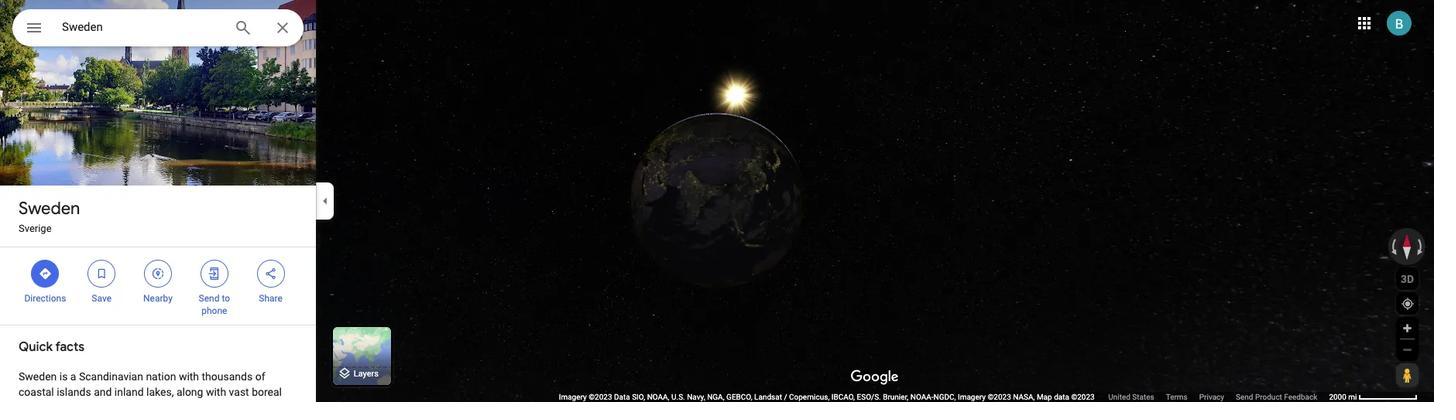 Task type: vqa. For each thing, say whether or not it's contained in the screenshot.
Blvd in button
no



Task type: describe. For each thing, give the bounding box(es) containing it.
imagery ©2023 data sio, noaa, u.s. navy, nga, gebco, landsat / copernicus, ibcao, eso/s. brunier, noaa-ngdc, imagery ©2023 nasa, map data ©2023
[[559, 393, 1097, 402]]

3d button
[[1396, 268, 1419, 290]]

layers
[[354, 370, 379, 380]]

actions for sweden region
[[0, 248, 316, 325]]

show your location image
[[1401, 297, 1415, 311]]

nga,
[[707, 393, 725, 402]]

google maps element
[[0, 0, 1434, 403]]

mountains.
[[123, 402, 177, 403]]

scandinavian
[[79, 371, 143, 383]]

none field inside sweden field
[[62, 18, 221, 36]]

share
[[259, 294, 283, 304]]

states
[[1132, 393, 1154, 402]]

2 imagery from the left
[[958, 393, 986, 402]]

2 ©2023 from the left
[[988, 393, 1011, 402]]

terms button
[[1166, 393, 1188, 403]]

1 imagery from the left
[[559, 393, 587, 402]]

0 horizontal spatial with
[[179, 371, 199, 383]]

2000 mi button
[[1329, 393, 1418, 402]]

sweden for sweden is a scandinavian nation with thousands of coastal islands and inland lakes, along with vast boreal forests and glaciated mountains. its princi...
[[19, 371, 57, 383]]

send for send product feedback
[[1236, 393, 1253, 402]]

forests
[[19, 402, 53, 403]]

of
[[255, 371, 265, 383]]


[[95, 266, 109, 283]]

to
[[222, 294, 230, 304]]

/
[[784, 393, 787, 402]]

0 vertical spatial and
[[94, 386, 112, 399]]

sio,
[[632, 393, 645, 402]]


[[264, 266, 278, 283]]

sweden is a scandinavian nation with thousands of coastal islands and inland lakes, along with vast boreal forests and glaciated mountains. its princi...
[[19, 371, 282, 403]]

landsat
[[754, 393, 782, 402]]

product
[[1255, 393, 1282, 402]]

3d
[[1401, 273, 1414, 285]]


[[25, 17, 43, 39]]

2000
[[1329, 393, 1347, 402]]

sweden main content
[[0, 0, 316, 403]]

sweden sverige
[[19, 198, 80, 235]]

1 ©2023 from the left
[[589, 393, 612, 402]]

 search field
[[12, 9, 304, 50]]

nearby
[[143, 294, 173, 304]]

inland
[[114, 386, 144, 399]]

u.s.
[[671, 393, 685, 402]]

a
[[70, 371, 76, 383]]

vast
[[229, 386, 249, 399]]

gebco,
[[726, 393, 752, 402]]

its
[[180, 402, 192, 403]]

terms
[[1166, 393, 1188, 402]]



Task type: locate. For each thing, give the bounding box(es) containing it.
phone
[[202, 306, 227, 317]]

coastal
[[19, 386, 54, 399]]

map
[[1037, 393, 1052, 402]]

data
[[1054, 393, 1069, 402]]

navy,
[[687, 393, 705, 402]]

send inside button
[[1236, 393, 1253, 402]]

1 vertical spatial and
[[55, 402, 73, 403]]

google account: brad klo  
(klobrad84@gmail.com) image
[[1387, 11, 1412, 35]]

footer containing imagery ©2023 data sio, noaa, u.s. navy, nga, gebco, landsat / copernicus, ibcao, eso/s. brunier, noaa-ngdc, imagery ©2023 nasa, map data ©2023
[[559, 393, 1329, 403]]

imagery right ngdc,
[[958, 393, 986, 402]]

0 horizontal spatial send
[[199, 294, 219, 304]]

imagery
[[559, 393, 587, 402], [958, 393, 986, 402]]

show street view coverage image
[[1396, 364, 1418, 387]]

sweden up coastal
[[19, 371, 57, 383]]

send inside send to phone
[[199, 294, 219, 304]]

send left product at the bottom
[[1236, 393, 1253, 402]]

with
[[179, 371, 199, 383], [206, 386, 226, 399]]


[[151, 266, 165, 283]]

0 horizontal spatial imagery
[[559, 393, 587, 402]]

feedback
[[1284, 393, 1318, 402]]

united
[[1108, 393, 1131, 402]]

collapse side panel image
[[317, 193, 334, 210]]

None field
[[62, 18, 221, 36]]

©2023 right data
[[1071, 393, 1095, 402]]

1 horizontal spatial imagery
[[958, 393, 986, 402]]

1 vertical spatial send
[[1236, 393, 1253, 402]]

imagery left data
[[559, 393, 587, 402]]

and down islands
[[55, 402, 73, 403]]


[[207, 266, 221, 283]]

islands
[[57, 386, 91, 399]]

nation
[[146, 371, 176, 383]]

©2023 left data
[[589, 393, 612, 402]]

1 horizontal spatial with
[[206, 386, 226, 399]]

united states
[[1108, 393, 1154, 402]]

save
[[92, 294, 112, 304]]

facts
[[55, 340, 85, 355]]

copernicus,
[[789, 393, 830, 402]]

1 vertical spatial sweden
[[19, 371, 57, 383]]

along
[[176, 386, 203, 399]]

privacy button
[[1199, 393, 1224, 403]]

©2023 left nasa,
[[988, 393, 1011, 402]]

quick facts
[[19, 340, 85, 355]]

directions
[[24, 294, 66, 304]]

footer inside google maps element
[[559, 393, 1329, 403]]

quick
[[19, 340, 53, 355]]

Sweden field
[[12, 9, 304, 46]]


[[38, 266, 52, 283]]

sweden inside sweden is a scandinavian nation with thousands of coastal islands and inland lakes, along with vast boreal forests and glaciated mountains. its princi...
[[19, 371, 57, 383]]

with up princi...
[[206, 386, 226, 399]]

boreal
[[252, 386, 282, 399]]

zoom out image
[[1402, 345, 1413, 356]]

1 vertical spatial with
[[206, 386, 226, 399]]

privacy
[[1199, 393, 1224, 402]]

and up glaciated
[[94, 386, 112, 399]]

send for send to phone
[[199, 294, 219, 304]]

and
[[94, 386, 112, 399], [55, 402, 73, 403]]

brunier,
[[883, 393, 909, 402]]

send product feedback
[[1236, 393, 1318, 402]]

noaa-
[[911, 393, 934, 402]]

with up along at the left bottom of page
[[179, 371, 199, 383]]

sweden
[[19, 198, 80, 220], [19, 371, 57, 383]]

nasa,
[[1013, 393, 1035, 402]]

2000 mi
[[1329, 393, 1357, 402]]

data
[[614, 393, 630, 402]]

princi...
[[194, 402, 230, 403]]

sverige
[[19, 223, 52, 235]]

ibcao,
[[832, 393, 855, 402]]

eso/s.
[[857, 393, 881, 402]]

glaciated
[[76, 402, 120, 403]]

sweden up sverige
[[19, 198, 80, 220]]

send product feedback button
[[1236, 393, 1318, 403]]

0 vertical spatial with
[[179, 371, 199, 383]]

ngdc,
[[934, 393, 956, 402]]

lakes,
[[146, 386, 174, 399]]

0 vertical spatial sweden
[[19, 198, 80, 220]]

united states button
[[1108, 393, 1154, 403]]

©2023
[[589, 393, 612, 402], [988, 393, 1011, 402], [1071, 393, 1095, 402]]

thousands
[[202, 371, 253, 383]]

0 horizontal spatial and
[[55, 402, 73, 403]]

mi
[[1349, 393, 1357, 402]]

 button
[[12, 9, 56, 50]]

send up phone
[[199, 294, 219, 304]]

sweden for sweden sverige
[[19, 198, 80, 220]]

0 horizontal spatial ©2023
[[589, 393, 612, 402]]

1 horizontal spatial and
[[94, 386, 112, 399]]

noaa,
[[647, 393, 670, 402]]

send to phone
[[199, 294, 230, 317]]

zoom in image
[[1402, 323, 1413, 335]]

2 sweden from the top
[[19, 371, 57, 383]]

0 vertical spatial send
[[199, 294, 219, 304]]

footer
[[559, 393, 1329, 403]]

1 horizontal spatial send
[[1236, 393, 1253, 402]]

1 sweden from the top
[[19, 198, 80, 220]]

is
[[59, 371, 68, 383]]

1 horizontal spatial ©2023
[[988, 393, 1011, 402]]

2 horizontal spatial ©2023
[[1071, 393, 1095, 402]]

send
[[199, 294, 219, 304], [1236, 393, 1253, 402]]

3 ©2023 from the left
[[1071, 393, 1095, 402]]



